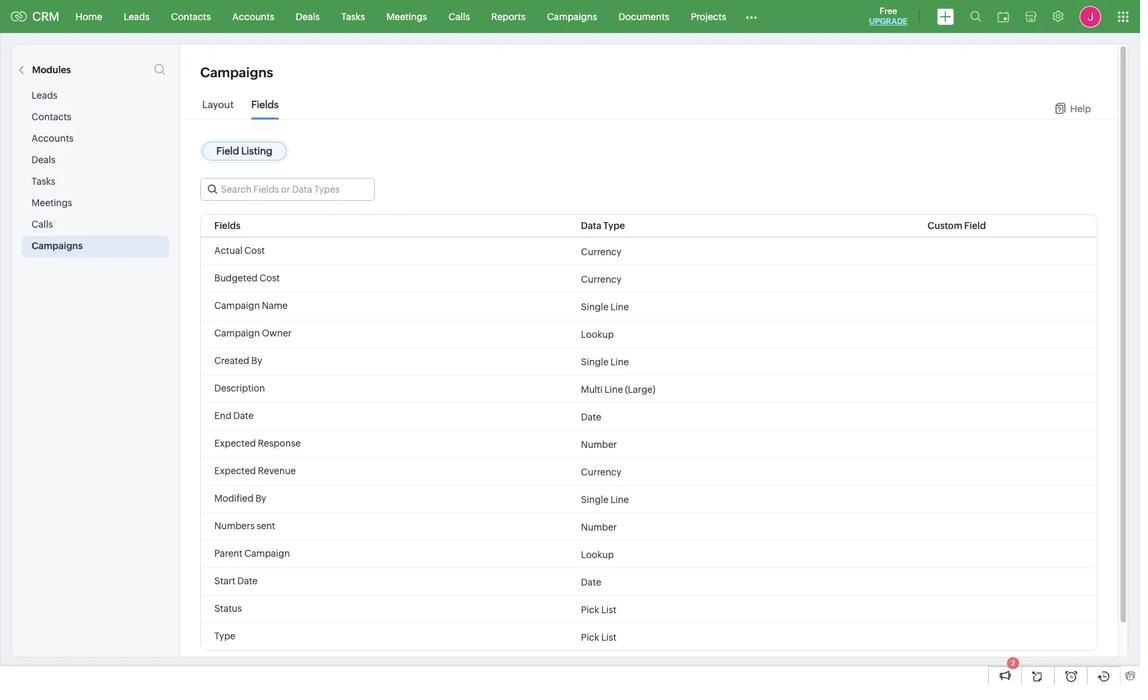 Task type: describe. For each thing, give the bounding box(es) containing it.
Search Fields or Data Types text field
[[201, 179, 374, 200]]

created
[[214, 355, 249, 366]]

start date
[[214, 576, 258, 587]]

single for created by
[[581, 356, 609, 367]]

profile element
[[1072, 0, 1109, 33]]

pick list for status
[[581, 604, 616, 615]]

crm
[[32, 9, 60, 24]]

numbers sent
[[214, 521, 275, 531]]

help
[[1070, 103, 1091, 114]]

calendar image
[[998, 11, 1009, 22]]

2 vertical spatial campaign
[[244, 548, 290, 559]]

documents
[[619, 11, 669, 22]]

deals inside deals 'link'
[[296, 11, 320, 22]]

tasks link
[[330, 0, 376, 33]]

free
[[880, 6, 897, 16]]

1 vertical spatial accounts
[[32, 133, 74, 144]]

line for created
[[610, 356, 629, 367]]

2 vertical spatial campaigns
[[32, 241, 83, 251]]

single for campaign name
[[581, 301, 609, 312]]

actual
[[214, 245, 243, 256]]

currency for budgeted cost
[[581, 274, 622, 285]]

modified by
[[214, 493, 266, 504]]

lookup for campaign owner
[[581, 329, 614, 340]]

sent
[[257, 521, 275, 531]]

(large)
[[625, 384, 655, 395]]

numbers
[[214, 521, 255, 531]]

end
[[214, 410, 231, 421]]

owner
[[262, 328, 292, 339]]

meetings link
[[376, 0, 438, 33]]

field
[[964, 220, 986, 231]]

search element
[[962, 0, 990, 33]]

0 horizontal spatial type
[[214, 631, 235, 642]]

0 horizontal spatial deals
[[32, 155, 55, 165]]

currency for actual cost
[[581, 246, 622, 257]]

calls link
[[438, 0, 481, 33]]

name
[[262, 300, 288, 311]]

reports
[[491, 11, 526, 22]]

campaign for campaign owner
[[214, 328, 260, 339]]

custom field
[[928, 220, 986, 231]]

created by
[[214, 355, 262, 366]]

budgeted cost
[[214, 273, 280, 284]]

contacts link
[[160, 0, 222, 33]]

upgrade
[[869, 17, 908, 26]]

number for numbers sent
[[581, 522, 617, 532]]

actual cost
[[214, 245, 265, 256]]

campaigns link
[[536, 0, 608, 33]]

deals link
[[285, 0, 330, 33]]

home
[[76, 11, 102, 22]]

projects
[[691, 11, 726, 22]]

0 vertical spatial type
[[603, 220, 625, 231]]

create menu image
[[937, 8, 954, 25]]

0 vertical spatial campaigns
[[547, 11, 597, 22]]

expected for expected revenue
[[214, 466, 256, 476]]

parent
[[214, 548, 242, 559]]

projects link
[[680, 0, 737, 33]]

cost for actual cost
[[244, 245, 265, 256]]

response
[[258, 438, 301, 449]]



Task type: locate. For each thing, give the bounding box(es) containing it.
expected down end date
[[214, 438, 256, 449]]

pick list
[[581, 604, 616, 615], [581, 632, 616, 643]]

data
[[581, 220, 602, 231]]

0 vertical spatial expected
[[214, 438, 256, 449]]

1 vertical spatial currency
[[581, 274, 622, 285]]

Other Modules field
[[737, 6, 766, 27]]

1 vertical spatial tasks
[[32, 176, 55, 187]]

contacts down modules
[[32, 112, 71, 122]]

by right the created
[[251, 355, 262, 366]]

1 pick from the top
[[581, 604, 599, 615]]

expected up modified
[[214, 466, 256, 476]]

1 vertical spatial number
[[581, 522, 617, 532]]

0 vertical spatial number
[[581, 439, 617, 450]]

1 number from the top
[[581, 439, 617, 450]]

0 vertical spatial fields
[[251, 99, 279, 110]]

accounts
[[232, 11, 274, 22], [32, 133, 74, 144]]

2 lookup from the top
[[581, 549, 614, 560]]

single line for modified by
[[581, 494, 629, 505]]

expected revenue
[[214, 466, 296, 476]]

2 pick from the top
[[581, 632, 599, 643]]

by
[[251, 355, 262, 366], [255, 493, 266, 504]]

revenue
[[258, 466, 296, 476]]

custom
[[928, 220, 963, 231]]

documents link
[[608, 0, 680, 33]]

0 vertical spatial cost
[[244, 245, 265, 256]]

1 vertical spatial single line
[[581, 356, 629, 367]]

campaign for campaign name
[[214, 300, 260, 311]]

end date
[[214, 410, 254, 421]]

by right modified
[[255, 493, 266, 504]]

campaign down budgeted
[[214, 300, 260, 311]]

cost right the actual
[[244, 245, 265, 256]]

calls
[[449, 11, 470, 22], [32, 219, 53, 230]]

crm link
[[11, 9, 60, 24]]

search image
[[970, 11, 982, 22]]

contacts
[[171, 11, 211, 22], [32, 112, 71, 122]]

3 single line from the top
[[581, 494, 629, 505]]

2
[[1011, 659, 1015, 667]]

number
[[581, 439, 617, 450], [581, 522, 617, 532]]

2 expected from the top
[[214, 466, 256, 476]]

by for modified by
[[255, 493, 266, 504]]

1 horizontal spatial meetings
[[387, 11, 427, 22]]

1 vertical spatial cost
[[259, 273, 280, 284]]

0 horizontal spatial leads
[[32, 90, 57, 101]]

0 horizontal spatial tasks
[[32, 176, 55, 187]]

line
[[610, 301, 629, 312], [610, 356, 629, 367], [605, 384, 623, 395], [610, 494, 629, 505]]

multi line (large)
[[581, 384, 655, 395]]

1 vertical spatial leads
[[32, 90, 57, 101]]

contacts inside contacts link
[[171, 11, 211, 22]]

0 vertical spatial by
[[251, 355, 262, 366]]

1 vertical spatial pick list
[[581, 632, 616, 643]]

currency for expected revenue
[[581, 467, 622, 477]]

campaign down sent
[[244, 548, 290, 559]]

fields link
[[251, 99, 279, 120]]

number for expected response
[[581, 439, 617, 450]]

single for modified by
[[581, 494, 609, 505]]

1 horizontal spatial calls
[[449, 11, 470, 22]]

0 vertical spatial single
[[581, 301, 609, 312]]

campaigns
[[547, 11, 597, 22], [200, 64, 273, 80], [32, 241, 83, 251]]

line for modified
[[610, 494, 629, 505]]

1 vertical spatial pick
[[581, 632, 599, 643]]

1 expected from the top
[[214, 438, 256, 449]]

modified
[[214, 493, 254, 504]]

single line for created by
[[581, 356, 629, 367]]

line for campaign
[[610, 301, 629, 312]]

list for type
[[601, 632, 616, 643]]

1 lookup from the top
[[581, 329, 614, 340]]

expected for expected response
[[214, 438, 256, 449]]

list for status
[[601, 604, 616, 615]]

1 vertical spatial campaign
[[214, 328, 260, 339]]

start
[[214, 576, 235, 587]]

pick for status
[[581, 604, 599, 615]]

accounts link
[[222, 0, 285, 33]]

0 horizontal spatial campaigns
[[32, 241, 83, 251]]

leads
[[124, 11, 150, 22], [32, 90, 57, 101]]

single line
[[581, 301, 629, 312], [581, 356, 629, 367], [581, 494, 629, 505]]

0 horizontal spatial fields
[[214, 220, 241, 231]]

2 vertical spatial single
[[581, 494, 609, 505]]

by for created by
[[251, 355, 262, 366]]

0 vertical spatial currency
[[581, 246, 622, 257]]

contacts right leads link
[[171, 11, 211, 22]]

data type
[[581, 220, 625, 231]]

free upgrade
[[869, 6, 908, 26]]

type right data
[[603, 220, 625, 231]]

1 horizontal spatial accounts
[[232, 11, 274, 22]]

1 horizontal spatial deals
[[296, 11, 320, 22]]

layout
[[202, 99, 234, 110]]

1 horizontal spatial type
[[603, 220, 625, 231]]

0 vertical spatial campaign
[[214, 300, 260, 311]]

1 vertical spatial list
[[601, 632, 616, 643]]

1 horizontal spatial campaigns
[[200, 64, 273, 80]]

1 vertical spatial single
[[581, 356, 609, 367]]

campaign owner
[[214, 328, 292, 339]]

multi
[[581, 384, 603, 395]]

3 currency from the top
[[581, 467, 622, 477]]

2 vertical spatial currency
[[581, 467, 622, 477]]

budgeted
[[214, 273, 258, 284]]

leads right home at the top left of page
[[124, 11, 150, 22]]

2 horizontal spatial campaigns
[[547, 11, 597, 22]]

expected response
[[214, 438, 301, 449]]

expected
[[214, 438, 256, 449], [214, 466, 256, 476]]

2 list from the top
[[601, 632, 616, 643]]

date
[[233, 410, 254, 421], [581, 412, 601, 422], [237, 576, 258, 587], [581, 577, 601, 588]]

2 single from the top
[[581, 356, 609, 367]]

meetings
[[387, 11, 427, 22], [32, 198, 72, 208]]

parent campaign
[[214, 548, 290, 559]]

0 vertical spatial calls
[[449, 11, 470, 22]]

1 vertical spatial expected
[[214, 466, 256, 476]]

pick list for type
[[581, 632, 616, 643]]

0 vertical spatial lookup
[[581, 329, 614, 340]]

single
[[581, 301, 609, 312], [581, 356, 609, 367], [581, 494, 609, 505]]

0 vertical spatial list
[[601, 604, 616, 615]]

leads link
[[113, 0, 160, 33]]

pick for type
[[581, 632, 599, 643]]

description
[[214, 383, 265, 394]]

tasks
[[341, 11, 365, 22], [32, 176, 55, 187]]

fields right layout at top
[[251, 99, 279, 110]]

list
[[601, 604, 616, 615], [601, 632, 616, 643]]

currency
[[581, 246, 622, 257], [581, 274, 622, 285], [581, 467, 622, 477]]

0 vertical spatial pick
[[581, 604, 599, 615]]

1 vertical spatial lookup
[[581, 549, 614, 560]]

2 single line from the top
[[581, 356, 629, 367]]

1 vertical spatial deals
[[32, 155, 55, 165]]

0 horizontal spatial contacts
[[32, 112, 71, 122]]

1 pick list from the top
[[581, 604, 616, 615]]

fields up the actual
[[214, 220, 241, 231]]

campaign
[[214, 300, 260, 311], [214, 328, 260, 339], [244, 548, 290, 559]]

1 list from the top
[[601, 604, 616, 615]]

2 pick list from the top
[[581, 632, 616, 643]]

reports link
[[481, 0, 536, 33]]

modules
[[32, 64, 71, 75]]

1 horizontal spatial tasks
[[341, 11, 365, 22]]

home link
[[65, 0, 113, 33]]

profile image
[[1080, 6, 1101, 27]]

0 vertical spatial meetings
[[387, 11, 427, 22]]

1 vertical spatial contacts
[[32, 112, 71, 122]]

0 vertical spatial single line
[[581, 301, 629, 312]]

type
[[603, 220, 625, 231], [214, 631, 235, 642]]

2 vertical spatial single line
[[581, 494, 629, 505]]

1 horizontal spatial leads
[[124, 11, 150, 22]]

0 vertical spatial accounts
[[232, 11, 274, 22]]

0 horizontal spatial accounts
[[32, 133, 74, 144]]

single line for campaign name
[[581, 301, 629, 312]]

status
[[214, 603, 242, 614]]

1 horizontal spatial fields
[[251, 99, 279, 110]]

1 vertical spatial meetings
[[32, 198, 72, 208]]

0 vertical spatial deals
[[296, 11, 320, 22]]

0 horizontal spatial calls
[[32, 219, 53, 230]]

lookup
[[581, 329, 614, 340], [581, 549, 614, 560]]

1 horizontal spatial contacts
[[171, 11, 211, 22]]

2 currency from the top
[[581, 274, 622, 285]]

cost for budgeted cost
[[259, 273, 280, 284]]

0 horizontal spatial meetings
[[32, 198, 72, 208]]

1 vertical spatial by
[[255, 493, 266, 504]]

1 vertical spatial calls
[[32, 219, 53, 230]]

create menu element
[[929, 0, 962, 33]]

1 vertical spatial type
[[214, 631, 235, 642]]

1 currency from the top
[[581, 246, 622, 257]]

fields
[[251, 99, 279, 110], [214, 220, 241, 231]]

pick
[[581, 604, 599, 615], [581, 632, 599, 643]]

2 number from the top
[[581, 522, 617, 532]]

1 single from the top
[[581, 301, 609, 312]]

0 vertical spatial contacts
[[171, 11, 211, 22]]

1 vertical spatial fields
[[214, 220, 241, 231]]

3 single from the top
[[581, 494, 609, 505]]

1 single line from the top
[[581, 301, 629, 312]]

campaign up created by
[[214, 328, 260, 339]]

0 vertical spatial pick list
[[581, 604, 616, 615]]

0 vertical spatial tasks
[[341, 11, 365, 22]]

0 vertical spatial leads
[[124, 11, 150, 22]]

cost up name
[[259, 273, 280, 284]]

layout link
[[202, 99, 234, 120]]

cost
[[244, 245, 265, 256], [259, 273, 280, 284]]

deals
[[296, 11, 320, 22], [32, 155, 55, 165]]

lookup for parent campaign
[[581, 549, 614, 560]]

campaign name
[[214, 300, 288, 311]]

type down status
[[214, 631, 235, 642]]

1 vertical spatial campaigns
[[200, 64, 273, 80]]

leads down modules
[[32, 90, 57, 101]]



Task type: vqa. For each thing, say whether or not it's contained in the screenshot.


